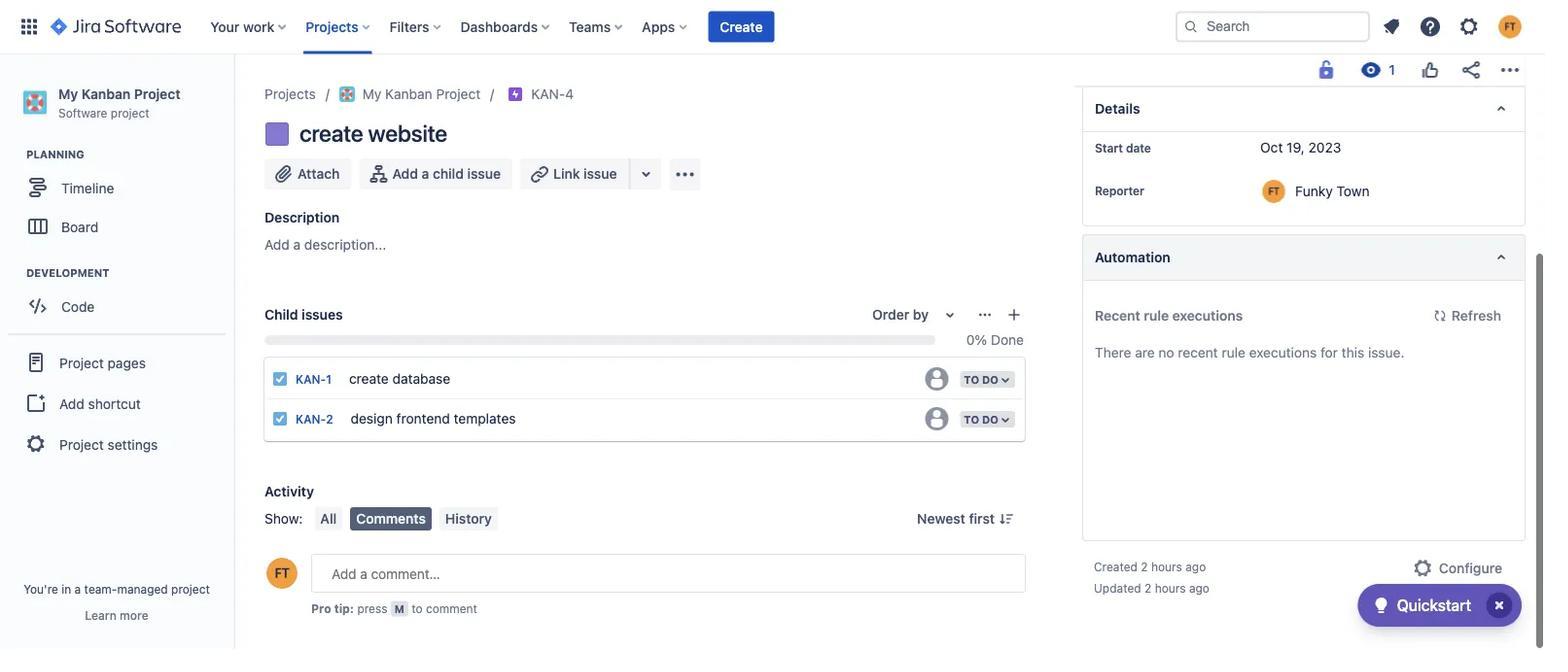 Task type: vqa. For each thing, say whether or not it's contained in the screenshot.
'task.'
no



Task type: locate. For each thing, give the bounding box(es) containing it.
a
[[422, 166, 429, 182], [293, 237, 301, 253], [75, 583, 81, 596]]

hours right updated
[[1155, 582, 1186, 595]]

0 horizontal spatial a
[[75, 583, 81, 596]]

1 vertical spatial a
[[293, 237, 301, 253]]

a right the in
[[75, 583, 81, 596]]

all
[[320, 511, 337, 527]]

project settings
[[59, 437, 158, 453]]

0 vertical spatial to
[[964, 373, 980, 386]]

kanban up software
[[81, 86, 131, 102]]

1 vertical spatial add
[[265, 237, 290, 253]]

0 horizontal spatial project
[[111, 106, 149, 119]]

team-
[[84, 583, 117, 596]]

2 to from the top
[[964, 413, 980, 426]]

projects inside projects dropdown button
[[306, 18, 359, 35]]

link issue
[[554, 166, 617, 182]]

create inside "link"
[[349, 371, 389, 387]]

project right software
[[111, 106, 149, 119]]

to for create database
[[964, 373, 980, 386]]

issues
[[302, 307, 343, 323]]

learn
[[85, 609, 117, 623]]

issue type: task image left kan-2 link
[[272, 411, 288, 427]]

1 vertical spatial projects
[[265, 86, 316, 102]]

issue right link
[[584, 166, 617, 182]]

newest first image
[[999, 512, 1015, 527]]

kan-1
[[296, 373, 332, 387]]

to right unassigned image
[[964, 373, 980, 386]]

0 horizontal spatial to
[[412, 602, 423, 616]]

unassigned image
[[925, 368, 949, 391]]

1 to do from the top
[[964, 373, 999, 386]]

0 vertical spatial create
[[300, 120, 363, 147]]

1 vertical spatial 2
[[1141, 560, 1148, 574]]

create for create database
[[349, 371, 389, 387]]

0
[[967, 332, 975, 348]]

1 my from the left
[[58, 86, 78, 102]]

2 issue type: task image from the top
[[272, 411, 288, 427]]

first
[[969, 511, 995, 527]]

to do right unassigned icon
[[964, 413, 999, 426]]

to do down %
[[964, 373, 999, 386]]

2 down 1 in the left of the page
[[326, 413, 333, 427]]

link web pages and more image
[[635, 162, 658, 186]]

0 horizontal spatial issue
[[468, 166, 501, 182]]

timeline
[[61, 180, 114, 196]]

1 to do button from the top
[[958, 370, 1018, 390]]

development
[[26, 267, 109, 280]]

ago right created
[[1186, 560, 1206, 574]]

projects up my kanban project icon
[[306, 18, 359, 35]]

add for add a child issue
[[393, 166, 418, 182]]

kanban up website
[[385, 86, 433, 102]]

issue type: task image left 'kan-1' link
[[272, 372, 288, 387]]

1 vertical spatial do
[[982, 413, 999, 426]]

1 horizontal spatial to
[[1306, 60, 1319, 76]]

jira software image
[[51, 15, 181, 38], [51, 15, 181, 38]]

0 vertical spatial ago
[[1186, 560, 1206, 574]]

to right unassigned icon
[[964, 413, 980, 426]]

my for my kanban project software project
[[58, 86, 78, 102]]

project pages link
[[8, 342, 226, 384]]

group
[[8, 334, 226, 472]]

sidebar navigation image
[[212, 78, 255, 117]]

add down website
[[393, 166, 418, 182]]

kan-2
[[296, 413, 333, 427]]

kan-4 link
[[531, 83, 574, 106]]

2 right updated
[[1145, 582, 1152, 595]]

2 do from the top
[[982, 413, 999, 426]]

my for my kanban project
[[363, 86, 382, 102]]

do for design frontend templates
[[982, 413, 999, 426]]

date
[[1126, 141, 1152, 155]]

0 vertical spatial to
[[1306, 60, 1319, 76]]

design frontend templates link
[[343, 400, 916, 439]]

software
[[58, 106, 107, 119]]

0 horizontal spatial add
[[59, 396, 84, 412]]

do
[[982, 373, 999, 386], [982, 413, 999, 426]]

project inside my kanban project software project
[[111, 106, 149, 119]]

0 vertical spatial issue type: task image
[[272, 372, 288, 387]]

create down my kanban project icon
[[300, 120, 363, 147]]

issue type: task image for create database
[[272, 372, 288, 387]]

add left shortcut
[[59, 396, 84, 412]]

add down description
[[265, 237, 290, 253]]

check image
[[1370, 594, 1394, 618]]

oct 19, 2023
[[1261, 140, 1342, 156]]

1 do from the top
[[982, 373, 999, 386]]

create database
[[349, 371, 451, 387]]

assign to me
[[1261, 60, 1342, 76]]

0 vertical spatial kan-
[[531, 86, 565, 102]]

0 horizontal spatial kanban
[[81, 86, 131, 102]]

do for create database
[[982, 373, 999, 386]]

project right managed
[[171, 583, 210, 596]]

epic image
[[508, 87, 524, 102]]

comment
[[426, 602, 477, 616]]

share image
[[1460, 58, 1484, 82]]

my up software
[[58, 86, 78, 102]]

order by
[[873, 307, 929, 323]]

1 vertical spatial to
[[964, 413, 980, 426]]

kan- for 4
[[531, 86, 565, 102]]

create up the design
[[349, 371, 389, 387]]

your work button
[[205, 11, 294, 42]]

0 vertical spatial to do
[[964, 373, 999, 386]]

ago right updated
[[1190, 582, 1210, 595]]

issue type: task image
[[272, 372, 288, 387], [272, 411, 288, 427]]

settings
[[108, 437, 158, 453]]

a for child
[[422, 166, 429, 182]]

kan-1 link
[[296, 373, 332, 387]]

project pages
[[59, 355, 146, 371]]

kanban
[[81, 86, 131, 102], [385, 86, 433, 102]]

hours
[[1152, 560, 1183, 574], [1155, 582, 1186, 595]]

1 vertical spatial issue type: task image
[[272, 411, 288, 427]]

kan- inside 'link'
[[531, 86, 565, 102]]

1 vertical spatial kan-
[[296, 373, 326, 387]]

1 horizontal spatial a
[[293, 237, 301, 253]]

frontend
[[397, 411, 450, 427]]

project up add shortcut
[[59, 355, 104, 371]]

kanban inside "link"
[[385, 86, 433, 102]]

projects up edit color, purple selected icon
[[265, 86, 316, 102]]

to right m
[[412, 602, 423, 616]]

2 right created
[[1141, 560, 1148, 574]]

your work
[[210, 18, 275, 35]]

to do for design frontend templates
[[964, 413, 999, 426]]

kan- left copy link to issue image
[[531, 86, 565, 102]]

1 to from the top
[[964, 373, 980, 386]]

1 issue from the left
[[468, 166, 501, 182]]

1 issue type: task image from the top
[[272, 372, 288, 387]]

child
[[265, 307, 298, 323]]

learn more
[[85, 609, 149, 623]]

planning
[[26, 149, 84, 161]]

project
[[134, 86, 180, 102], [436, 86, 481, 102], [59, 355, 104, 371], [59, 437, 104, 453]]

projects for projects dropdown button
[[306, 18, 359, 35]]

hours right created
[[1152, 560, 1183, 574]]

issue right child
[[468, 166, 501, 182]]

0 vertical spatial 2
[[326, 413, 333, 427]]

0 vertical spatial projects
[[306, 18, 359, 35]]

banner
[[0, 0, 1546, 54]]

1 kanban from the left
[[81, 86, 131, 102]]

kan- up kan-2 link
[[296, 373, 326, 387]]

attach
[[298, 166, 340, 182]]

to left 'me'
[[1306, 60, 1319, 76]]

my right my kanban project icon
[[363, 86, 382, 102]]

to do button right unassigned icon
[[958, 409, 1018, 430]]

1 vertical spatial create
[[349, 371, 389, 387]]

website
[[368, 120, 447, 147]]

help image
[[1419, 15, 1443, 38]]

profile image of funky town image
[[267, 558, 298, 590]]

activity
[[265, 484, 314, 500]]

description...
[[304, 237, 387, 253]]

2 my from the left
[[363, 86, 382, 102]]

do right unassigned icon
[[982, 413, 999, 426]]

settings image
[[1458, 15, 1482, 38]]

pro tip: press m to comment
[[311, 602, 477, 616]]

work
[[243, 18, 275, 35]]

project left sidebar navigation image
[[134, 86, 180, 102]]

a down description
[[293, 237, 301, 253]]

kanban for my kanban project software project
[[81, 86, 131, 102]]

1 vertical spatial to do button
[[958, 409, 1018, 430]]

a left child
[[422, 166, 429, 182]]

my inside "link"
[[363, 86, 382, 102]]

your
[[210, 18, 240, 35]]

1 vertical spatial hours
[[1155, 582, 1186, 595]]

2 vertical spatial add
[[59, 396, 84, 412]]

to for design frontend templates
[[964, 413, 980, 426]]

actions image
[[1499, 58, 1522, 82]]

1 vertical spatial to do
[[964, 413, 999, 426]]

order by button
[[861, 300, 974, 331]]

my kanban project
[[363, 86, 481, 102]]

project left epic icon
[[436, 86, 481, 102]]

0 vertical spatial project
[[111, 106, 149, 119]]

projects
[[306, 18, 359, 35], [265, 86, 316, 102]]

1 horizontal spatial add
[[265, 237, 290, 253]]

comments button
[[350, 508, 432, 531]]

0 horizontal spatial my
[[58, 86, 78, 102]]

labels
[[1095, 98, 1132, 112]]

history
[[445, 511, 492, 527]]

0 vertical spatial do
[[982, 373, 999, 386]]

add shortcut button
[[8, 384, 226, 423]]

0 vertical spatial hours
[[1152, 560, 1183, 574]]

2 to do button from the top
[[958, 409, 1018, 430]]

create button
[[709, 11, 775, 42]]

2 horizontal spatial a
[[422, 166, 429, 182]]

add
[[393, 166, 418, 182], [265, 237, 290, 253], [59, 396, 84, 412]]

2 for kan-
[[326, 413, 333, 427]]

my inside my kanban project software project
[[58, 86, 78, 102]]

1 horizontal spatial kanban
[[385, 86, 433, 102]]

0 vertical spatial a
[[422, 166, 429, 182]]

1 vertical spatial ago
[[1190, 582, 1210, 595]]

order
[[873, 307, 910, 323]]

assign
[[1261, 60, 1303, 76]]

m
[[395, 603, 405, 616]]

0 vertical spatial add
[[393, 166, 418, 182]]

start date
[[1095, 141, 1152, 155]]

configure link
[[1401, 554, 1515, 585]]

automation element
[[1083, 234, 1526, 281]]

design frontend templates
[[351, 411, 516, 427]]

unassigned image
[[925, 408, 949, 431]]

2 to do from the top
[[964, 413, 999, 426]]

do down 0 % done
[[982, 373, 999, 386]]

add inside 'button'
[[59, 396, 84, 412]]

vote options: no one has voted for this issue yet. image
[[1419, 58, 1443, 82]]

add inside button
[[393, 166, 418, 182]]

to do button down %
[[958, 370, 1018, 390]]

1 horizontal spatial my
[[363, 86, 382, 102]]

2 vertical spatial kan-
[[296, 413, 326, 427]]

2 horizontal spatial add
[[393, 166, 418, 182]]

my
[[58, 86, 78, 102], [363, 86, 382, 102]]

you're in a team-managed project
[[23, 583, 210, 596]]

created
[[1094, 560, 1138, 574]]

board link
[[10, 207, 224, 246]]

2 kanban from the left
[[385, 86, 433, 102]]

banner containing your work
[[0, 0, 1546, 54]]

0 vertical spatial to do button
[[958, 370, 1018, 390]]

menu bar
[[311, 508, 502, 531]]

kan-4
[[531, 86, 574, 102]]

1 horizontal spatial project
[[171, 583, 210, 596]]

0 % done
[[967, 332, 1024, 348]]

newest first
[[918, 511, 995, 527]]

a inside button
[[422, 166, 429, 182]]

kan- down kan-1
[[296, 413, 326, 427]]

pro
[[311, 602, 331, 616]]

ago
[[1186, 560, 1206, 574], [1190, 582, 1210, 595]]

kanban inside my kanban project software project
[[81, 86, 131, 102]]

projects button
[[300, 11, 378, 42]]

managed
[[117, 583, 168, 596]]

1 horizontal spatial issue
[[584, 166, 617, 182]]



Task type: describe. For each thing, give the bounding box(es) containing it.
to do for create database
[[964, 373, 999, 386]]

board
[[61, 219, 98, 235]]

menu bar containing all
[[311, 508, 502, 531]]

description
[[265, 210, 340, 226]]

project inside my kanban project software project
[[134, 86, 180, 102]]

in
[[62, 583, 71, 596]]

more
[[120, 609, 149, 623]]

1
[[326, 373, 332, 387]]

2023
[[1309, 140, 1342, 156]]

timeline link
[[10, 168, 224, 207]]

link issue button
[[520, 159, 631, 190]]

Search field
[[1176, 11, 1371, 42]]

create website
[[300, 120, 447, 147]]

teams button
[[563, 11, 631, 42]]

teams
[[569, 18, 611, 35]]

to do button for create database
[[958, 370, 1018, 390]]

code link
[[10, 287, 224, 326]]

code
[[61, 298, 95, 315]]

me
[[1323, 60, 1342, 76]]

comments
[[356, 511, 426, 527]]

learn more button
[[85, 608, 149, 624]]

all button
[[315, 508, 343, 531]]

kan-2 link
[[296, 413, 333, 427]]

group containing project pages
[[8, 334, 226, 472]]

filters
[[390, 18, 430, 35]]

you're
[[23, 583, 58, 596]]

add shortcut
[[59, 396, 141, 412]]

project settings link
[[8, 423, 226, 466]]

add for add a description...
[[265, 237, 290, 253]]

1 vertical spatial to
[[412, 602, 423, 616]]

by
[[913, 307, 929, 323]]

show:
[[265, 511, 303, 527]]

details
[[1095, 101, 1141, 117]]

2 for created
[[1141, 560, 1148, 574]]

create database link
[[341, 360, 916, 399]]

2 issue from the left
[[584, 166, 617, 182]]

planning group
[[10, 147, 232, 252]]

dashboards
[[461, 18, 538, 35]]

primary element
[[12, 0, 1176, 54]]

to do button for design frontend templates
[[958, 409, 1018, 430]]

database
[[393, 371, 451, 387]]

reporter
[[1095, 184, 1145, 197]]

town
[[1337, 183, 1370, 199]]

add for add shortcut
[[59, 396, 84, 412]]

funky town
[[1296, 183, 1370, 199]]

your profile and settings image
[[1499, 15, 1522, 38]]

edit color, purple selected image
[[266, 123, 289, 146]]

shortcut
[[88, 396, 141, 412]]

attach button
[[265, 159, 352, 190]]

2 vertical spatial a
[[75, 583, 81, 596]]

2 vertical spatial 2
[[1145, 582, 1152, 595]]

automation
[[1095, 250, 1171, 266]]

create
[[720, 18, 763, 35]]

1 vertical spatial project
[[171, 583, 210, 596]]

apps button
[[636, 11, 695, 42]]

appswitcher icon image
[[18, 15, 41, 38]]

configure
[[1439, 561, 1503, 577]]

dashboards button
[[455, 11, 558, 42]]

oct
[[1261, 140, 1284, 156]]

projects link
[[265, 83, 316, 106]]

updated
[[1094, 582, 1142, 595]]

add a description...
[[265, 237, 387, 253]]

4
[[565, 86, 574, 102]]

add a child issue
[[393, 166, 501, 182]]

quickstart button
[[1359, 585, 1522, 627]]

details element
[[1083, 86, 1526, 132]]

pages
[[108, 355, 146, 371]]

my kanban project software project
[[58, 86, 180, 119]]

copy link to issue image
[[570, 86, 586, 101]]

quickstart
[[1398, 597, 1472, 615]]

create child image
[[1007, 307, 1022, 323]]

my kanban project image
[[339, 87, 355, 102]]

kan- for 1
[[296, 373, 326, 387]]

development image
[[3, 262, 26, 285]]

development group
[[10, 266, 232, 332]]

filters button
[[384, 11, 449, 42]]

project down add shortcut
[[59, 437, 104, 453]]

press
[[357, 602, 388, 616]]

funky
[[1296, 183, 1334, 199]]

create for create website
[[300, 120, 363, 147]]

Add a comment… field
[[311, 554, 1026, 593]]

design
[[351, 411, 393, 427]]

issue actions image
[[978, 307, 993, 323]]

apps
[[642, 18, 675, 35]]

planning image
[[3, 143, 26, 167]]

to inside button
[[1306, 60, 1319, 76]]

newest first button
[[906, 508, 1026, 531]]

search image
[[1184, 19, 1199, 35]]

notifications image
[[1380, 15, 1404, 38]]

done
[[991, 332, 1024, 348]]

link
[[554, 166, 580, 182]]

project inside "link"
[[436, 86, 481, 102]]

templates
[[454, 411, 516, 427]]

19,
[[1287, 140, 1305, 156]]

a for description...
[[293, 237, 301, 253]]

kanban for my kanban project
[[385, 86, 433, 102]]

newest
[[918, 511, 966, 527]]

add a child issue button
[[359, 159, 513, 190]]

issue type: task image for design frontend templates
[[272, 411, 288, 427]]

tip:
[[334, 602, 354, 616]]

add app image
[[674, 163, 697, 186]]

start
[[1095, 141, 1123, 155]]

projects for projects link
[[265, 86, 316, 102]]

dismiss quickstart image
[[1484, 590, 1516, 622]]

assign to me button
[[1261, 58, 1506, 78]]

kan- for 2
[[296, 413, 326, 427]]



